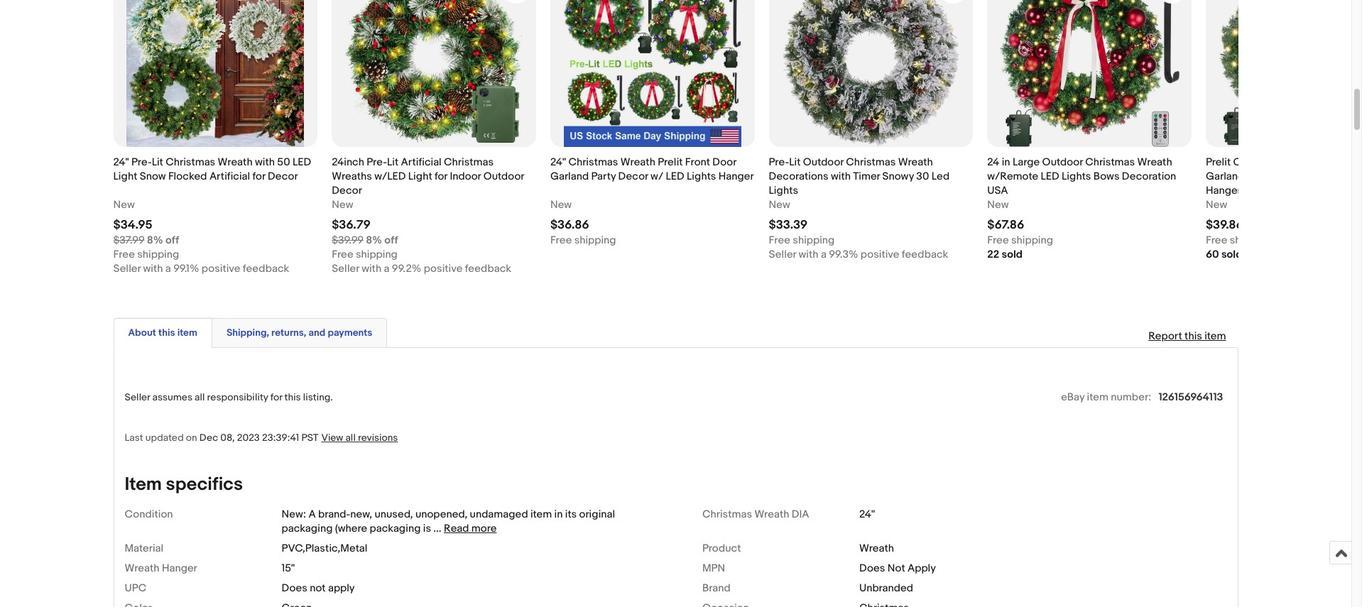 Task type: vqa. For each thing, say whether or not it's contained in the screenshot.
Shop By Category dropdown button at the left top
no



Task type: locate. For each thing, give the bounding box(es) containing it.
new inside new $34.95 $37.99 8% off free shipping seller with a 99.1% positive feedback
[[113, 198, 135, 211]]

2 horizontal spatial led
[[1041, 169, 1059, 183]]

a left 99.2%
[[384, 262, 390, 275]]

new $36.86 free shipping
[[550, 198, 616, 247]]

sold right the 60
[[1222, 248, 1243, 261]]

pre- up decorations
[[769, 155, 789, 169]]

christmas
[[166, 155, 215, 169], [444, 155, 494, 169], [569, 155, 618, 169], [846, 155, 896, 169], [1085, 155, 1135, 169], [1233, 155, 1283, 169], [702, 508, 752, 521]]

outdoor inside pre-lit outdoor christmas wreath decorations with timer snowy 30 led lights new $33.39 free shipping seller with a 99.3% positive feedback
[[803, 155, 844, 169]]

free inside pre-lit outdoor christmas wreath decorations with timer snowy 30 led lights new $33.39 free shipping seller with a 99.3% positive feedback
[[769, 233, 791, 247]]

1 new text field from the left
[[332, 198, 353, 212]]

report this item link
[[1142, 322, 1233, 350]]

artificial inside 24inch pre-lit artificial christmas wreaths w/led light for indoor outdoor decor new $36.79 $39.99 8% off free shipping seller with a 99.2% positive feedback
[[401, 155, 442, 169]]

0 horizontal spatial in
[[554, 508, 563, 521]]

2 8% from the left
[[366, 233, 382, 247]]

a left 99.1% on the left top of page
[[165, 262, 171, 275]]

updated
[[145, 432, 184, 444]]

free down $37.99 on the left of the page
[[113, 248, 135, 261]]

free shipping text field for $36.86
[[550, 233, 616, 248]]

this left listing.
[[285, 391, 301, 403]]

free
[[550, 233, 572, 247], [769, 233, 791, 247], [987, 233, 1009, 247], [1206, 233, 1228, 247], [113, 248, 135, 261], [332, 248, 353, 261]]

24
[[987, 155, 1000, 169]]

all right view on the bottom
[[346, 432, 356, 444]]

hanger down 'material'
[[162, 562, 197, 575]]

0 horizontal spatial sold
[[1002, 248, 1023, 261]]

2 new from the left
[[332, 198, 353, 211]]

1 horizontal spatial packaging
[[370, 522, 421, 535]]

0 horizontal spatial pre-
[[131, 155, 152, 169]]

this inside button
[[158, 326, 175, 339]]

artificial
[[401, 155, 442, 169], [209, 169, 250, 183]]

1 front from the left
[[685, 155, 710, 169]]

material
[[125, 542, 163, 555]]

$37.99
[[113, 233, 144, 247]]

new text field up $34.95
[[113, 198, 135, 212]]

new:
[[282, 508, 306, 521]]

2 horizontal spatial for
[[435, 169, 447, 183]]

1 vertical spatial artificial
[[209, 169, 250, 183]]

new text field for $36.86
[[550, 198, 572, 212]]

0 vertical spatial does
[[859, 562, 885, 575]]

new up $34.95
[[113, 198, 135, 211]]

0 horizontal spatial positive
[[202, 262, 240, 275]]

seller down $37.99 on the left of the page
[[113, 262, 141, 275]]

packaging down unused,
[[370, 522, 421, 535]]

shipping down $39.99
[[356, 248, 398, 261]]

0 horizontal spatial front
[[685, 155, 710, 169]]

shipping, returns, and payments
[[226, 326, 372, 339]]

read more
[[444, 522, 497, 535]]

1 lit from the left
[[152, 155, 163, 169]]

wreaths inside the prelit christmas wreaths front d new $39.86 free shipping 60 sold
[[1286, 155, 1326, 169]]

2 horizontal spatial a
[[821, 248, 827, 261]]

decor
[[268, 169, 298, 183], [618, 169, 648, 183], [332, 184, 362, 197]]

unopened,
[[415, 508, 468, 521]]

free shipping text field for $67.86
[[987, 233, 1053, 248]]

decor down 24inch
[[332, 184, 362, 197]]

apply
[[908, 562, 936, 575]]

24inch
[[332, 155, 364, 169]]

packaging down a
[[282, 522, 333, 535]]

1 horizontal spatial lights
[[769, 184, 798, 197]]

lights inside pre-lit outdoor christmas wreath decorations with timer snowy 30 led lights new $33.39 free shipping seller with a 99.3% positive feedback
[[769, 184, 798, 197]]

24" christmas wreath prelit front door garland party decor w/ led lights hanger
[[550, 155, 754, 183]]

1 pre- from the left
[[131, 155, 152, 169]]

free inside 24inch pre-lit artificial christmas wreaths w/led light for indoor outdoor decor new $36.79 $39.99 8% off free shipping seller with a 99.2% positive feedback
[[332, 248, 353, 261]]

wreath
[[218, 155, 253, 169], [621, 155, 655, 169], [898, 155, 933, 169], [1138, 155, 1172, 169], [755, 508, 789, 521], [859, 542, 894, 555], [125, 562, 160, 575]]

free down $36.86 text box
[[550, 233, 572, 247]]

shipping, returns, and payments button
[[226, 326, 372, 339]]

light
[[113, 169, 137, 183], [408, 169, 432, 183]]

30
[[916, 169, 929, 183]]

0 horizontal spatial for
[[252, 169, 265, 183]]

New text field
[[332, 198, 353, 212], [1206, 198, 1228, 212]]

free inside new $34.95 $37.99 8% off free shipping seller with a 99.1% positive feedback
[[113, 248, 135, 261]]

seller down $33.39
[[769, 248, 796, 261]]

126156964113
[[1159, 390, 1223, 404]]

new text field up $33.39
[[769, 198, 790, 212]]

previous price $37.99 8% off text field
[[113, 233, 179, 248]]

wreath up '30'
[[898, 155, 933, 169]]

free shipping text field down $39.99
[[332, 248, 398, 262]]

condition
[[125, 508, 173, 521]]

$39.86 text field
[[1206, 218, 1244, 232]]

new,
[[350, 508, 372, 521]]

1 horizontal spatial new text field
[[1206, 198, 1228, 212]]

new text field up $36.79 at top
[[332, 198, 353, 212]]

light right w/led
[[408, 169, 432, 183]]

1 vertical spatial does
[[282, 581, 307, 595]]

4 new text field from the left
[[987, 198, 1009, 212]]

with left 50
[[255, 155, 275, 169]]

lit inside 24inch pre-lit artificial christmas wreaths w/led light for indoor outdoor decor new $36.79 $39.99 8% off free shipping seller with a 99.2% positive feedback
[[387, 155, 399, 169]]

snowy
[[883, 169, 914, 183]]

free down $39.99
[[332, 248, 353, 261]]

new text field up $36.86
[[550, 198, 572, 212]]

unused,
[[375, 508, 413, 521]]

item specifics
[[125, 474, 243, 496]]

light left snow
[[113, 169, 137, 183]]

does
[[859, 562, 885, 575], [282, 581, 307, 595]]

pre- up w/led
[[367, 155, 387, 169]]

wreath up decoration
[[1138, 155, 1172, 169]]

1 new from the left
[[113, 198, 135, 211]]

2 horizontal spatial lights
[[1062, 169, 1091, 183]]

positive
[[861, 248, 900, 261], [202, 262, 240, 275], [424, 262, 463, 275]]

for inside 24" pre-lit christmas wreath with 50 led light snow flocked artificial for decor
[[252, 169, 265, 183]]

2 horizontal spatial decor
[[618, 169, 648, 183]]

1 horizontal spatial sold
[[1222, 248, 1243, 261]]

0 vertical spatial in
[[1002, 155, 1010, 169]]

2 horizontal spatial outdoor
[[1042, 155, 1083, 169]]

last
[[125, 432, 143, 444]]

60 sold text field
[[1206, 248, 1243, 262]]

lights for pre-lit outdoor christmas wreath decorations with timer snowy 30 led lights new $33.39 free shipping seller with a 99.3% positive feedback
[[769, 184, 798, 197]]

outdoor inside 24 in large outdoor christmas wreath w/remote led lights  bows decoration usa new $67.86 free shipping 22 sold
[[1042, 155, 1083, 169]]

mpn
[[702, 562, 725, 575]]

1 horizontal spatial lit
[[387, 155, 399, 169]]

free shipping text field down $67.86
[[987, 233, 1053, 248]]

$67.86 text field
[[987, 218, 1025, 232]]

new text field for $67.86
[[987, 198, 1009, 212]]

lit up w/led
[[387, 155, 399, 169]]

0 horizontal spatial lights
[[687, 169, 716, 183]]

24" inside 24" christmas wreath prelit front door garland party decor w/ led lights hanger
[[550, 155, 566, 169]]

0 horizontal spatial wreaths
[[332, 169, 372, 183]]

2 horizontal spatial this
[[1185, 329, 1202, 343]]

new inside 24 in large outdoor christmas wreath w/remote led lights  bows decoration usa new $67.86 free shipping 22 sold
[[987, 198, 1009, 211]]

5 new from the left
[[987, 198, 1009, 211]]

artificial right flocked
[[209, 169, 250, 183]]

pre- inside 24inch pre-lit artificial christmas wreaths w/led light for indoor outdoor decor new $36.79 $39.99 8% off free shipping seller with a 99.2% positive feedback
[[367, 155, 387, 169]]

front left d on the right of page
[[1328, 155, 1353, 169]]

0 horizontal spatial new text field
[[332, 198, 353, 212]]

lit up snow
[[152, 155, 163, 169]]

lights down door
[[687, 169, 716, 183]]

2 horizontal spatial positive
[[861, 248, 900, 261]]

pre- inside 24" pre-lit christmas wreath with 50 led light snow flocked artificial for decor
[[131, 155, 152, 169]]

08,
[[220, 432, 235, 444]]

1 horizontal spatial in
[[1002, 155, 1010, 169]]

led inside 24 in large outdoor christmas wreath w/remote led lights  bows decoration usa new $67.86 free shipping 22 sold
[[1041, 169, 1059, 183]]

2 horizontal spatial feedback
[[902, 248, 948, 261]]

in inside 24 in large outdoor christmas wreath w/remote led lights  bows decoration usa new $67.86 free shipping 22 sold
[[1002, 155, 1010, 169]]

free shipping text field for $33.39
[[769, 233, 835, 248]]

this
[[158, 326, 175, 339], [1185, 329, 1202, 343], [285, 391, 301, 403]]

1 horizontal spatial does
[[859, 562, 885, 575]]

usa
[[987, 184, 1008, 197]]

1 vertical spatial in
[[554, 508, 563, 521]]

item right report
[[1205, 329, 1226, 343]]

report this item
[[1149, 329, 1226, 343]]

New text field
[[113, 198, 135, 212], [550, 198, 572, 212], [769, 198, 790, 212], [987, 198, 1009, 212]]

product
[[702, 542, 741, 555]]

all right 'assumes'
[[195, 391, 205, 403]]

0 horizontal spatial led
[[293, 155, 311, 169]]

all
[[195, 391, 205, 403], [346, 432, 356, 444]]

24"
[[113, 155, 129, 169], [550, 155, 566, 169], [859, 508, 875, 521]]

does for does not apply
[[859, 562, 885, 575]]

off inside new $34.95 $37.99 8% off free shipping seller with a 99.1% positive feedback
[[165, 233, 179, 247]]

about this item button
[[128, 326, 197, 339]]

2 pre- from the left
[[367, 155, 387, 169]]

artificial inside 24" pre-lit christmas wreath with 50 led light snow flocked artificial for decor
[[209, 169, 250, 183]]

1 horizontal spatial light
[[408, 169, 432, 183]]

2 light from the left
[[408, 169, 432, 183]]

hanger down door
[[719, 169, 754, 183]]

wreaths inside 24inch pre-lit artificial christmas wreaths w/led light for indoor outdoor decor new $36.79 $39.99 8% off free shipping seller with a 99.2% positive feedback
[[332, 169, 372, 183]]

in right 24
[[1002, 155, 1010, 169]]

shipping down $39.86 text box
[[1230, 233, 1272, 247]]

1 horizontal spatial prelit
[[1206, 155, 1231, 169]]

new inside new $36.86 free shipping
[[550, 198, 572, 211]]

christmas inside 24 in large outdoor christmas wreath w/remote led lights  bows decoration usa new $67.86 free shipping 22 sold
[[1085, 155, 1135, 169]]

in
[[1002, 155, 1010, 169], [554, 508, 563, 521]]

8% inside 24inch pre-lit artificial christmas wreaths w/led light for indoor outdoor decor new $36.79 $39.99 8% off free shipping seller with a 99.2% positive feedback
[[366, 233, 382, 247]]

lights down decorations
[[769, 184, 798, 197]]

about
[[128, 326, 156, 339]]

shipping up 99.1% on the left top of page
[[137, 248, 179, 261]]

lit inside 24" pre-lit christmas wreath with 50 led light snow flocked artificial for decor
[[152, 155, 163, 169]]

1 horizontal spatial artificial
[[401, 155, 442, 169]]

more
[[471, 522, 497, 535]]

item inside new: a brand-new, unused, unopened, undamaged item in its original packaging (where packaging is ...
[[531, 508, 552, 521]]

undamaged
[[470, 508, 528, 521]]

22 sold text field
[[987, 248, 1023, 262]]

brand
[[702, 581, 731, 595]]

0 horizontal spatial light
[[113, 169, 137, 183]]

24" up the garland
[[550, 155, 566, 169]]

$33.39 text field
[[769, 218, 808, 232]]

2 sold from the left
[[1222, 248, 1243, 261]]

1 horizontal spatial a
[[384, 262, 390, 275]]

1 off from the left
[[165, 233, 179, 247]]

0 vertical spatial wreaths
[[1286, 155, 1326, 169]]

1 horizontal spatial wreaths
[[1286, 155, 1326, 169]]

positive right 99.3%
[[861, 248, 900, 261]]

wreath inside pre-lit outdoor christmas wreath decorations with timer snowy 30 led lights new $33.39 free shipping seller with a 99.3% positive feedback
[[898, 155, 933, 169]]

sold right 22
[[1002, 248, 1023, 261]]

Free shipping text field
[[550, 233, 616, 248], [769, 233, 835, 248], [987, 233, 1053, 248], [1206, 233, 1272, 248], [113, 248, 179, 262], [332, 248, 398, 262]]

0 horizontal spatial does
[[282, 581, 307, 595]]

2 off from the left
[[384, 233, 398, 247]]

new text field for $36.79
[[332, 198, 353, 212]]

6 new from the left
[[1206, 198, 1228, 211]]

1 horizontal spatial all
[[346, 432, 356, 444]]

artificial up w/led
[[401, 155, 442, 169]]

3 new from the left
[[550, 198, 572, 211]]

a inside 24inch pre-lit artificial christmas wreaths w/led light for indoor outdoor decor new $36.79 $39.99 8% off free shipping seller with a 99.2% positive feedback
[[384, 262, 390, 275]]

1 new text field from the left
[[113, 198, 135, 212]]

new up $36.79 at top
[[332, 198, 353, 211]]

0 horizontal spatial prelit
[[658, 155, 683, 169]]

24" for $34.95
[[113, 155, 129, 169]]

1 horizontal spatial off
[[384, 233, 398, 247]]

outdoor right indoor at the left top
[[483, 169, 524, 183]]

0 horizontal spatial feedback
[[243, 262, 289, 275]]

shipping inside new $36.86 free shipping
[[574, 233, 616, 247]]

1 horizontal spatial led
[[666, 169, 684, 183]]

free shipping text field down $39.86
[[1206, 233, 1272, 248]]

decor left w/
[[618, 169, 648, 183]]

for
[[252, 169, 265, 183], [435, 169, 447, 183], [270, 391, 282, 403]]

Seller with a 99.2% positive feedback text field
[[332, 262, 512, 276]]

1 horizontal spatial 24"
[[550, 155, 566, 169]]

free shipping text field down $37.99 on the left of the page
[[113, 248, 179, 262]]

decor inside 24" christmas wreath prelit front door garland party decor w/ led lights hanger
[[618, 169, 648, 183]]

1 horizontal spatial outdoor
[[803, 155, 844, 169]]

lit for decor
[[152, 155, 163, 169]]

report
[[1149, 329, 1182, 343]]

3 pre- from the left
[[769, 155, 789, 169]]

lit up decorations
[[789, 155, 801, 169]]

free inside the prelit christmas wreaths front d new $39.86 free shipping 60 sold
[[1206, 233, 1228, 247]]

tab list
[[113, 315, 1238, 348]]

packaging
[[282, 522, 333, 535], [370, 522, 421, 535]]

1 light from the left
[[113, 169, 137, 183]]

led inside 24" pre-lit christmas wreath with 50 led light snow flocked artificial for decor
[[293, 155, 311, 169]]

with down previous price $39.99 8% off text field
[[362, 262, 382, 275]]

outdoor right large
[[1042, 155, 1083, 169]]

shipping,
[[226, 326, 269, 339]]

does for does not apply
[[282, 581, 307, 595]]

dec
[[199, 432, 218, 444]]

prelit up $39.86 text box
[[1206, 155, 1231, 169]]

front left door
[[685, 155, 710, 169]]

this right report
[[1185, 329, 1202, 343]]

wreath up w/
[[621, 155, 655, 169]]

led inside 24" christmas wreath prelit front door garland party decor w/ led lights hanger
[[666, 169, 684, 183]]

led right w/
[[666, 169, 684, 183]]

does left not
[[859, 562, 885, 575]]

8% inside new $34.95 $37.99 8% off free shipping seller with a 99.1% positive feedback
[[147, 233, 163, 247]]

1 horizontal spatial feedback
[[465, 262, 512, 275]]

light inside 24inch pre-lit artificial christmas wreaths w/led light for indoor outdoor decor new $36.79 $39.99 8% off free shipping seller with a 99.2% positive feedback
[[408, 169, 432, 183]]

free up the 60
[[1206, 233, 1228, 247]]

large
[[1013, 155, 1040, 169]]

free shipping text field for $39.86
[[1206, 233, 1272, 248]]

feedback
[[902, 248, 948, 261], [243, 262, 289, 275], [465, 262, 512, 275]]

24" up $34.95 text box
[[113, 155, 129, 169]]

decor inside 24" pre-lit christmas wreath with 50 led light snow flocked artificial for decor
[[268, 169, 298, 183]]

seller inside new $34.95 $37.99 8% off free shipping seller with a 99.1% positive feedback
[[113, 262, 141, 275]]

new up $33.39
[[769, 198, 790, 211]]

wreath inside 24 in large outdoor christmas wreath w/remote led lights  bows decoration usa new $67.86 free shipping 22 sold
[[1138, 155, 1172, 169]]

with
[[255, 155, 275, 169], [831, 169, 851, 183], [799, 248, 819, 261], [143, 262, 163, 275], [362, 262, 382, 275]]

$34.95 text field
[[113, 218, 152, 232]]

new up $39.86 text box
[[1206, 198, 1228, 211]]

lights inside 24" christmas wreath prelit front door garland party decor w/ led lights hanger
[[687, 169, 716, 183]]

1 8% from the left
[[147, 233, 163, 247]]

led
[[293, 155, 311, 169], [666, 169, 684, 183], [1041, 169, 1059, 183]]

0 vertical spatial hanger
[[719, 169, 754, 183]]

free shipping text field down $33.39
[[769, 233, 835, 248]]

seller down $39.99
[[332, 262, 359, 275]]

0 vertical spatial all
[[195, 391, 205, 403]]

light inside 24" pre-lit christmas wreath with 50 led light snow flocked artificial for decor
[[113, 169, 137, 183]]

door
[[713, 155, 736, 169]]

feedback inside 24inch pre-lit artificial christmas wreaths w/led light for indoor outdoor decor new $36.79 $39.99 8% off free shipping seller with a 99.2% positive feedback
[[465, 262, 512, 275]]

lit inside pre-lit outdoor christmas wreath decorations with timer snowy 30 led lights new $33.39 free shipping seller with a 99.3% positive feedback
[[789, 155, 801, 169]]

1 horizontal spatial decor
[[332, 184, 362, 197]]

2 new text field from the left
[[1206, 198, 1228, 212]]

led right 50
[[293, 155, 311, 169]]

pre- for $36.79
[[367, 155, 387, 169]]

shipping inside new $34.95 $37.99 8% off free shipping seller with a 99.1% positive feedback
[[137, 248, 179, 261]]

0 horizontal spatial 24"
[[113, 155, 129, 169]]

shipping down $67.86 text field
[[1011, 233, 1053, 247]]

new text field up $39.86 text box
[[1206, 198, 1228, 212]]

off up 99.2%
[[384, 233, 398, 247]]

positive right 99.1% on the left top of page
[[202, 262, 240, 275]]

positive inside new $34.95 $37.99 8% off free shipping seller with a 99.1% positive feedback
[[202, 262, 240, 275]]

1 horizontal spatial front
[[1328, 155, 1353, 169]]

wreaths left d on the right of page
[[1286, 155, 1326, 169]]

shipping down $33.39
[[793, 233, 835, 247]]

decor down 50
[[268, 169, 298, 183]]

this for report
[[1185, 329, 1202, 343]]

1 horizontal spatial pre-
[[367, 155, 387, 169]]

new up $36.86
[[550, 198, 572, 211]]

0 horizontal spatial packaging
[[282, 522, 333, 535]]

1 vertical spatial hanger
[[162, 562, 197, 575]]

0 horizontal spatial decor
[[268, 169, 298, 183]]

8% right $37.99 on the left of the page
[[147, 233, 163, 247]]

2 front from the left
[[1328, 155, 1353, 169]]

2 lit from the left
[[387, 155, 399, 169]]

seller inside pre-lit outdoor christmas wreath decorations with timer snowy 30 led lights new $33.39 free shipping seller with a 99.3% positive feedback
[[769, 248, 796, 261]]

positive right 99.2%
[[424, 262, 463, 275]]

with left 99.3%
[[799, 248, 819, 261]]

indoor
[[450, 169, 481, 183]]

pvc,plastic,metal
[[282, 542, 368, 555]]

0 horizontal spatial lit
[[152, 155, 163, 169]]

0 horizontal spatial artificial
[[209, 169, 250, 183]]

new down usa
[[987, 198, 1009, 211]]

new text field down usa
[[987, 198, 1009, 212]]

0 vertical spatial artificial
[[401, 155, 442, 169]]

1 horizontal spatial hanger
[[719, 169, 754, 183]]

2 prelit from the left
[[1206, 155, 1231, 169]]

apply
[[328, 581, 355, 595]]

wreaths
[[1286, 155, 1326, 169], [332, 169, 372, 183]]

3 new text field from the left
[[769, 198, 790, 212]]

pre- up snow
[[131, 155, 152, 169]]

0 horizontal spatial a
[[165, 262, 171, 275]]

1 horizontal spatial positive
[[424, 262, 463, 275]]

2 new text field from the left
[[550, 198, 572, 212]]

free up 22
[[987, 233, 1009, 247]]

does down '15"'
[[282, 581, 307, 595]]

24" up does not apply
[[859, 508, 875, 521]]

decorations
[[769, 169, 829, 183]]

free down $33.39
[[769, 233, 791, 247]]

item right about
[[177, 326, 197, 339]]

led right w/remote
[[1041, 169, 1059, 183]]

with inside new $34.95 $37.99 8% off free shipping seller with a 99.1% positive feedback
[[143, 262, 163, 275]]

24" inside 24" pre-lit christmas wreath with 50 led light snow flocked artificial for decor
[[113, 155, 129, 169]]

item left its
[[531, 508, 552, 521]]

in inside new: a brand-new, unused, unopened, undamaged item in its original packaging (where packaging is ...
[[554, 508, 563, 521]]

front
[[685, 155, 710, 169], [1328, 155, 1353, 169]]

0 horizontal spatial 8%
[[147, 233, 163, 247]]

$36.79 text field
[[332, 218, 371, 232]]

2 packaging from the left
[[370, 522, 421, 535]]

wreath left 50
[[218, 155, 253, 169]]

0 horizontal spatial this
[[158, 326, 175, 339]]

1 vertical spatial wreaths
[[332, 169, 372, 183]]

3 lit from the left
[[789, 155, 801, 169]]

1 horizontal spatial for
[[270, 391, 282, 403]]

hanger
[[719, 169, 754, 183], [162, 562, 197, 575]]

1 horizontal spatial 8%
[[366, 233, 382, 247]]

2 horizontal spatial lit
[[789, 155, 801, 169]]

1 sold from the left
[[1002, 248, 1023, 261]]

2 horizontal spatial pre-
[[769, 155, 789, 169]]

wreath inside 24" christmas wreath prelit front door garland party decor w/ led lights hanger
[[621, 155, 655, 169]]

this right about
[[158, 326, 175, 339]]

tab list containing about this item
[[113, 315, 1238, 348]]

a inside new $34.95 $37.99 8% off free shipping seller with a 99.1% positive feedback
[[165, 262, 171, 275]]

8% right $39.99
[[366, 233, 382, 247]]

$33.39
[[769, 218, 808, 232]]

1 prelit from the left
[[658, 155, 683, 169]]

a
[[821, 248, 827, 261], [165, 262, 171, 275], [384, 262, 390, 275]]

off up 99.1% on the left top of page
[[165, 233, 179, 247]]

shipping down $36.86 text box
[[574, 233, 616, 247]]

0 horizontal spatial off
[[165, 233, 179, 247]]

$34.95
[[113, 218, 152, 232]]

does not apply
[[859, 562, 936, 575]]

4 new from the left
[[769, 198, 790, 211]]

in left its
[[554, 508, 563, 521]]

0 horizontal spatial hanger
[[162, 562, 197, 575]]

prelit up w/
[[658, 155, 683, 169]]

lit
[[152, 155, 163, 169], [387, 155, 399, 169], [789, 155, 801, 169]]

prelit inside 24" christmas wreath prelit front door garland party decor w/ led lights hanger
[[658, 155, 683, 169]]

0 horizontal spatial outdoor
[[483, 169, 524, 183]]

sold inside the prelit christmas wreaths front d new $39.86 free shipping 60 sold
[[1222, 248, 1243, 261]]



Task type: describe. For each thing, give the bounding box(es) containing it.
new text field for $34.95
[[113, 198, 135, 212]]

front inside the prelit christmas wreaths front d new $39.86 free shipping 60 sold
[[1328, 155, 1353, 169]]

with inside 24inch pre-lit artificial christmas wreaths w/led light for indoor outdoor decor new $36.79 $39.99 8% off free shipping seller with a 99.2% positive feedback
[[362, 262, 382, 275]]

off inside 24inch pre-lit artificial christmas wreaths w/led light for indoor outdoor decor new $36.79 $39.99 8% off free shipping seller with a 99.2% positive feedback
[[384, 233, 398, 247]]

24inch pre-lit artificial christmas wreaths w/led light for indoor outdoor decor new $36.79 $39.99 8% off free shipping seller with a 99.2% positive feedback
[[332, 155, 524, 275]]

pst
[[301, 432, 319, 444]]

responsibility
[[207, 391, 268, 403]]

payments
[[328, 326, 372, 339]]

60
[[1206, 248, 1219, 261]]

christmas wreath dia
[[702, 508, 809, 521]]

with inside 24" pre-lit christmas wreath with 50 led light snow flocked artificial for decor
[[255, 155, 275, 169]]

original
[[579, 508, 615, 521]]

item
[[125, 474, 162, 496]]

for inside 24inch pre-lit artificial christmas wreaths w/led light for indoor outdoor decor new $36.79 $39.99 8% off free shipping seller with a 99.2% positive feedback
[[435, 169, 447, 183]]

22
[[987, 248, 999, 261]]

new inside pre-lit outdoor christmas wreath decorations with timer snowy 30 led lights new $33.39 free shipping seller with a 99.3% positive feedback
[[769, 198, 790, 211]]

a
[[309, 508, 316, 521]]

pre-lit outdoor christmas wreath decorations with timer snowy 30 led lights new $33.39 free shipping seller with a 99.3% positive feedback
[[769, 155, 950, 261]]

lit for $36.79
[[387, 155, 399, 169]]

christmas inside the prelit christmas wreaths front d new $39.86 free shipping 60 sold
[[1233, 155, 1283, 169]]

christmas inside 24inch pre-lit artificial christmas wreaths w/led light for indoor outdoor decor new $36.79 $39.99 8% off free shipping seller with a 99.2% positive feedback
[[444, 155, 494, 169]]

revisions
[[358, 432, 398, 444]]

christmas inside pre-lit outdoor christmas wreath decorations with timer snowy 30 led lights new $33.39 free shipping seller with a 99.3% positive feedback
[[846, 155, 896, 169]]

its
[[565, 508, 577, 521]]

upc
[[125, 581, 147, 595]]

w/remote
[[987, 169, 1039, 183]]

shipping inside 24inch pre-lit artificial christmas wreaths w/led light for indoor outdoor decor new $36.79 $39.99 8% off free shipping seller with a 99.2% positive feedback
[[356, 248, 398, 261]]

shipping inside the prelit christmas wreaths front d new $39.86 free shipping 60 sold
[[1230, 233, 1272, 247]]

brand-
[[318, 508, 350, 521]]

99.3%
[[829, 248, 858, 261]]

24 in large outdoor christmas wreath w/remote led lights  bows decoration usa new $67.86 free shipping 22 sold
[[987, 155, 1176, 261]]

item inside button
[[177, 326, 197, 339]]

with left timer
[[831, 169, 851, 183]]

and
[[309, 326, 326, 339]]

15"
[[282, 562, 295, 575]]

pre- for decor
[[131, 155, 152, 169]]

lights for 24" christmas wreath prelit front door garland party decor w/ led lights hanger
[[687, 169, 716, 183]]

lights inside 24 in large outdoor christmas wreath w/remote led lights  bows decoration usa new $67.86 free shipping 22 sold
[[1062, 169, 1091, 183]]

previous price $39.99 8% off text field
[[332, 233, 398, 248]]

...
[[434, 522, 442, 535]]

christmas inside 24" pre-lit christmas wreath with 50 led light snow flocked artificial for decor
[[166, 155, 215, 169]]

number:
[[1111, 390, 1152, 404]]

not
[[888, 562, 905, 575]]

wreath up not
[[859, 542, 894, 555]]

outdoor inside 24inch pre-lit artificial christmas wreaths w/led light for indoor outdoor decor new $36.79 $39.99 8% off free shipping seller with a 99.2% positive feedback
[[483, 169, 524, 183]]

(where
[[335, 522, 367, 535]]

1 vertical spatial all
[[346, 432, 356, 444]]

item right ebay
[[1087, 390, 1109, 404]]

free inside new $36.86 free shipping
[[550, 233, 572, 247]]

sold inside 24 in large outdoor christmas wreath w/remote led lights  bows decoration usa new $67.86 free shipping 22 sold
[[1002, 248, 1023, 261]]

bows
[[1094, 169, 1120, 183]]

garland
[[550, 169, 589, 183]]

decor inside 24inch pre-lit artificial christmas wreaths w/led light for indoor outdoor decor new $36.79 $39.99 8% off free shipping seller with a 99.2% positive feedback
[[332, 184, 362, 197]]

2 horizontal spatial 24"
[[859, 508, 875, 521]]

a inside pre-lit outdoor christmas wreath decorations with timer snowy 30 led lights new $33.39 free shipping seller with a 99.3% positive feedback
[[821, 248, 827, 261]]

hanger inside 24" christmas wreath prelit front door garland party decor w/ led lights hanger
[[719, 169, 754, 183]]

timer
[[853, 169, 880, 183]]

shipping inside 24 in large outdoor christmas wreath w/remote led lights  bows decoration usa new $67.86 free shipping 22 sold
[[1011, 233, 1053, 247]]

w/
[[651, 169, 664, 183]]

99.2%
[[392, 262, 421, 275]]

1 packaging from the left
[[282, 522, 333, 535]]

new $34.95 $37.99 8% off free shipping seller with a 99.1% positive feedback
[[113, 198, 289, 275]]

assumes
[[152, 391, 192, 403]]

wreath left dia
[[755, 508, 789, 521]]

$39.99
[[332, 233, 363, 247]]

front inside 24" christmas wreath prelit front door garland party decor w/ led lights hanger
[[685, 155, 710, 169]]

1 horizontal spatial this
[[285, 391, 301, 403]]

led
[[932, 169, 950, 183]]

$36.86 text field
[[550, 218, 589, 232]]

shipping inside pre-lit outdoor christmas wreath decorations with timer snowy 30 led lights new $33.39 free shipping seller with a 99.3% positive feedback
[[793, 233, 835, 247]]

seller assumes all responsibility for this listing.
[[125, 391, 333, 403]]

ebay item number: 126156964113
[[1061, 390, 1223, 404]]

$67.86
[[987, 218, 1025, 232]]

2023
[[237, 432, 260, 444]]

snow
[[140, 169, 166, 183]]

50
[[277, 155, 290, 169]]

last updated on dec 08, 2023 23:39:41 pst view all revisions
[[125, 432, 398, 444]]

listing.
[[303, 391, 333, 403]]

flocked
[[168, 169, 207, 183]]

not
[[310, 581, 326, 595]]

ebay
[[1061, 390, 1085, 404]]

unbranded
[[859, 581, 913, 595]]

$39.86
[[1206, 218, 1244, 232]]

99.1%
[[173, 262, 199, 275]]

pre- inside pre-lit outdoor christmas wreath decorations with timer snowy 30 led lights new $33.39 free shipping seller with a 99.3% positive feedback
[[769, 155, 789, 169]]

seller inside 24inch pre-lit artificial christmas wreaths w/led light for indoor outdoor decor new $36.79 $39.99 8% off free shipping seller with a 99.2% positive feedback
[[332, 262, 359, 275]]

new inside the prelit christmas wreaths front d new $39.86 free shipping 60 sold
[[1206, 198, 1228, 211]]

24" for $36.86
[[550, 155, 566, 169]]

23:39:41
[[262, 432, 299, 444]]

0 horizontal spatial all
[[195, 391, 205, 403]]

$36.86
[[550, 218, 589, 232]]

Seller with a 99.3% positive feedback text field
[[769, 248, 948, 262]]

wreath down 'material'
[[125, 562, 160, 575]]

positive inside pre-lit outdoor christmas wreath decorations with timer snowy 30 led lights new $33.39 free shipping seller with a 99.3% positive feedback
[[861, 248, 900, 261]]

led for $67.86
[[1041, 169, 1059, 183]]

view
[[321, 432, 343, 444]]

wreath inside 24" pre-lit christmas wreath with 50 led light snow flocked artificial for decor
[[218, 155, 253, 169]]

christmas inside 24" christmas wreath prelit front door garland party decor w/ led lights hanger
[[569, 155, 618, 169]]

led for decor
[[293, 155, 311, 169]]

party
[[591, 169, 616, 183]]

w/led
[[374, 169, 406, 183]]

about this item
[[128, 326, 197, 339]]

read
[[444, 522, 469, 535]]

dia
[[792, 508, 809, 521]]

24" pre-lit christmas wreath with 50 led light snow flocked artificial for decor
[[113, 155, 311, 183]]

read more button
[[444, 522, 497, 535]]

this for about
[[158, 326, 175, 339]]

new text field for $39.86
[[1206, 198, 1228, 212]]

free inside 24 in large outdoor christmas wreath w/remote led lights  bows decoration usa new $67.86 free shipping 22 sold
[[987, 233, 1009, 247]]

positive inside 24inch pre-lit artificial christmas wreaths w/led light for indoor outdoor decor new $36.79 $39.99 8% off free shipping seller with a 99.2% positive feedback
[[424, 262, 463, 275]]

decoration
[[1122, 169, 1176, 183]]

prelit inside the prelit christmas wreaths front d new $39.86 free shipping 60 sold
[[1206, 155, 1231, 169]]

new: a brand-new, unused, unopened, undamaged item in its original packaging (where packaging is ...
[[282, 508, 615, 535]]

returns,
[[271, 326, 306, 339]]

specifics
[[166, 474, 243, 496]]

seller left 'assumes'
[[125, 391, 150, 403]]

new text field for $33.39
[[769, 198, 790, 212]]

does not apply
[[282, 581, 355, 595]]

feedback inside pre-lit outdoor christmas wreath decorations with timer snowy 30 led lights new $33.39 free shipping seller with a 99.3% positive feedback
[[902, 248, 948, 261]]

feedback inside new $34.95 $37.99 8% off free shipping seller with a 99.1% positive feedback
[[243, 262, 289, 275]]

view all revisions link
[[319, 431, 398, 444]]

d
[[1356, 155, 1362, 169]]

Seller with a 99.1% positive feedback text field
[[113, 262, 289, 276]]

new inside 24inch pre-lit artificial christmas wreaths w/led light for indoor outdoor decor new $36.79 $39.99 8% off free shipping seller with a 99.2% positive feedback
[[332, 198, 353, 211]]

prelit christmas wreaths front d new $39.86 free shipping 60 sold
[[1206, 155, 1362, 261]]



